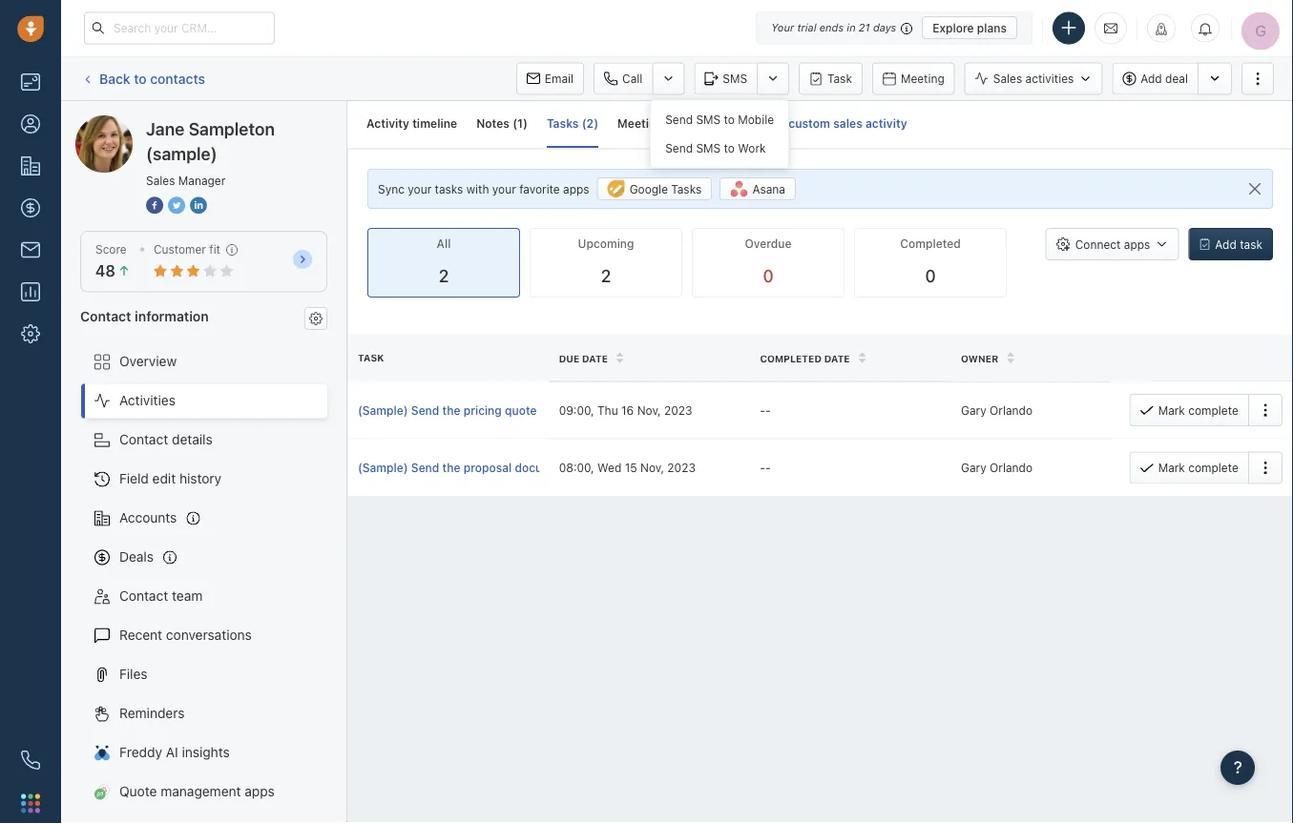 Task type: describe. For each thing, give the bounding box(es) containing it.
explore plans link
[[922, 16, 1017, 39]]

your
[[771, 21, 794, 34]]

quote
[[119, 784, 157, 800]]

upcoming
[[578, 237, 634, 251]]

mark complete button for 08:00, wed 15 nov, 2023
[[1130, 452, 1248, 484]]

score
[[95, 243, 127, 256]]

google tasks
[[630, 182, 702, 196]]

sms for mobile
[[696, 113, 721, 126]]

2 your from the left
[[492, 182, 516, 196]]

add task button
[[1189, 228, 1273, 261]]

with
[[466, 182, 489, 196]]

contact details
[[119, 432, 213, 448]]

) for meetings ( 1 )
[[683, 117, 688, 130]]

) for tasks ( 2 )
[[594, 117, 598, 130]]

conversations
[[166, 628, 252, 643]]

task inside 'button'
[[828, 72, 852, 85]]

sync your tasks with your favorite apps
[[378, 182, 589, 196]]

create custom sales activity link
[[727, 117, 907, 130]]

meetings ( 1 )
[[618, 117, 688, 130]]

completed date
[[760, 353, 850, 364]]

trial
[[797, 21, 817, 34]]

contact for contact information
[[80, 308, 131, 324]]

0 horizontal spatial tasks
[[547, 117, 579, 130]]

team
[[172, 588, 203, 604]]

( for meetings
[[673, 117, 677, 130]]

send up "send sms to work"
[[665, 113, 693, 126]]

mark for 08:00, wed 15 nov, 2023
[[1159, 461, 1185, 475]]

sms button
[[694, 63, 757, 95]]

to for send sms to work
[[724, 142, 735, 155]]

edit
[[152, 471, 176, 487]]

orlando for 09:00, thu 16 nov, 2023
[[990, 404, 1033, 417]]

complete for 08:00, wed 15 nov, 2023
[[1189, 461, 1239, 475]]

sync
[[378, 182, 405, 196]]

activity
[[866, 117, 907, 130]]

pricing
[[464, 404, 502, 417]]

due date
[[559, 353, 608, 364]]

sales for sales activities
[[993, 72, 1022, 85]]

1 for notes ( 1 )
[[517, 117, 523, 130]]

(sample) send the pricing quote
[[358, 404, 537, 417]]

customer
[[154, 243, 206, 256]]

document
[[515, 461, 571, 475]]

mng settings image
[[309, 312, 323, 325]]

Search your CRM... text field
[[84, 12, 275, 44]]

1 horizontal spatial 2
[[587, 117, 594, 130]]

proposal
[[464, 461, 512, 475]]

custom
[[789, 117, 830, 130]]

history
[[179, 471, 222, 487]]

send inside (sample) send the pricing quote link
[[411, 404, 439, 417]]

linkedin circled image
[[190, 195, 207, 215]]

sales manager
[[146, 174, 226, 187]]

wed
[[598, 461, 622, 475]]

the for proposal
[[442, 461, 460, 475]]

sales
[[833, 117, 863, 130]]

timeline
[[412, 117, 457, 130]]

mark complete for 09:00, thu 16 nov, 2023
[[1159, 404, 1239, 417]]

send sms to mobile
[[665, 113, 774, 126]]

connect apps
[[1075, 238, 1150, 251]]

recent conversations
[[119, 628, 252, 643]]

twitter circled image
[[168, 195, 185, 215]]

gary for 09:00, thu 16 nov, 2023
[[961, 404, 987, 417]]

customer fit
[[154, 243, 220, 256]]

09:00, thu 16 nov, 2023
[[559, 404, 692, 417]]

facebook circled image
[[146, 195, 163, 215]]

1 for meetings ( 1 )
[[677, 117, 683, 130]]

mobile
[[738, 113, 774, 126]]

jane sampleton (sample) down contacts
[[114, 115, 270, 131]]

2 vertical spatial apps
[[245, 784, 275, 800]]

completed for completed date
[[760, 353, 822, 364]]

(sample) send the proposal document link
[[358, 459, 571, 477]]

contact for contact details
[[119, 432, 168, 448]]

reminders
[[119, 706, 185, 722]]

add for add task
[[1215, 238, 1237, 251]]

deals
[[119, 549, 154, 565]]

task button
[[799, 63, 863, 95]]

freshworks switcher image
[[21, 794, 40, 813]]

tasks ( 2 )
[[547, 117, 598, 130]]

08:00,
[[559, 461, 594, 475]]

1 horizontal spatial jane
[[146, 118, 185, 139]]

48
[[95, 262, 115, 280]]

0 for completed
[[925, 266, 936, 286]]

field
[[119, 471, 149, 487]]

2 for upcoming
[[601, 266, 611, 286]]

notes
[[476, 117, 510, 130]]

call
[[622, 72, 643, 85]]

all
[[437, 237, 451, 251]]

create
[[748, 117, 786, 130]]

2 horizontal spatial apps
[[1124, 238, 1150, 251]]

contact team
[[119, 588, 203, 604]]

explore plans
[[933, 21, 1007, 34]]

send sms to work
[[665, 142, 766, 155]]

meeting
[[901, 72, 945, 85]]

task
[[1240, 238, 1263, 251]]

tasks inside button
[[671, 182, 702, 196]]

sampleton up manager
[[189, 118, 275, 139]]

15
[[625, 461, 637, 475]]

phone image
[[21, 751, 40, 770]]

freddy
[[119, 745, 162, 761]]

date for completed date
[[824, 353, 850, 364]]

0 vertical spatial (sample)
[[216, 115, 270, 131]]

add deal
[[1141, 72, 1188, 85]]

( for notes
[[513, 117, 517, 130]]

thu
[[597, 404, 618, 417]]

1 your from the left
[[408, 182, 432, 196]]

0 vertical spatial to
[[134, 70, 147, 86]]



Task type: vqa. For each thing, say whether or not it's contained in the screenshot.


Task type: locate. For each thing, give the bounding box(es) containing it.
2 complete from the top
[[1189, 461, 1239, 475]]

1 gary from the top
[[961, 404, 987, 417]]

2 for all
[[439, 266, 449, 286]]

days
[[873, 21, 896, 34]]

sales for sales manager
[[146, 174, 175, 187]]

task up (sample) send the pricing quote
[[358, 352, 384, 363]]

call button
[[594, 63, 652, 95]]

tasks
[[547, 117, 579, 130], [671, 182, 702, 196]]

mark complete for 08:00, wed 15 nov, 2023
[[1159, 461, 1239, 475]]

call link
[[594, 63, 652, 95]]

ends
[[820, 21, 844, 34]]

(sample) for (sample) send the pricing quote
[[358, 404, 408, 417]]

send left the pricing
[[411, 404, 439, 417]]

sms for work
[[696, 142, 721, 155]]

add inside add deal button
[[1141, 72, 1162, 85]]

1 right meetings
[[677, 117, 683, 130]]

completed
[[900, 237, 961, 251], [760, 353, 822, 364]]

3 ) from the left
[[683, 117, 688, 130]]

2 the from the top
[[442, 461, 460, 475]]

2 horizontal spatial (
[[673, 117, 677, 130]]

jane sampleton (sample)
[[114, 115, 270, 131], [146, 118, 275, 164]]

add left task
[[1215, 238, 1237, 251]]

email button
[[516, 63, 584, 95]]

0
[[763, 266, 774, 286], [925, 266, 936, 286]]

1 vertical spatial (sample)
[[146, 143, 217, 164]]

in
[[847, 21, 856, 34]]

0 horizontal spatial date
[[582, 353, 608, 364]]

0 vertical spatial sms
[[723, 72, 747, 85]]

2 mark complete from the top
[[1159, 461, 1239, 475]]

1 vertical spatial orlando
[[990, 461, 1033, 475]]

0 vertical spatial apps
[[563, 182, 589, 196]]

back to contacts
[[99, 70, 205, 86]]

google tasks button
[[597, 178, 712, 201]]

(sample) up sales manager
[[146, 143, 217, 164]]

tasks right the google
[[671, 182, 702, 196]]

send
[[665, 113, 693, 126], [665, 142, 693, 155], [411, 404, 439, 417], [411, 461, 439, 475]]

create custom sales activity
[[748, 117, 907, 130]]

to left work
[[724, 142, 735, 155]]

1 horizontal spatial 0
[[925, 266, 936, 286]]

gary orlando for 08:00, wed 15 nov, 2023
[[961, 461, 1033, 475]]

1 vertical spatial gary orlando
[[961, 461, 1033, 475]]

overview
[[119, 354, 177, 369]]

1 gary orlando from the top
[[961, 404, 1033, 417]]

jane down contacts
[[146, 118, 185, 139]]

48 button
[[95, 262, 131, 280]]

apps right the favorite
[[563, 182, 589, 196]]

jane down back
[[114, 115, 143, 131]]

1 horizontal spatial sales
[[993, 72, 1022, 85]]

1 vertical spatial task
[[358, 352, 384, 363]]

your trial ends in 21 days
[[771, 21, 896, 34]]

1 complete from the top
[[1189, 404, 1239, 417]]

2
[[587, 117, 594, 130], [439, 266, 449, 286], [601, 266, 611, 286]]

08:00, wed 15 nov, 2023
[[559, 461, 696, 475]]

0 horizontal spatial )
[[523, 117, 528, 130]]

mark for 09:00, thu 16 nov, 2023
[[1159, 404, 1185, 417]]

phone element
[[11, 742, 50, 780]]

09:00,
[[559, 404, 594, 417]]

0 vertical spatial sales
[[993, 72, 1022, 85]]

2 1 from the left
[[677, 117, 683, 130]]

plans
[[977, 21, 1007, 34]]

freddy ai insights
[[119, 745, 230, 761]]

mark complete
[[1159, 404, 1239, 417], [1159, 461, 1239, 475]]

0 horizontal spatial completed
[[760, 353, 822, 364]]

1 mark complete button from the top
[[1130, 394, 1248, 427]]

the left proposal
[[442, 461, 460, 475]]

sms
[[723, 72, 747, 85], [696, 113, 721, 126], [696, 142, 721, 155]]

field edit history
[[119, 471, 222, 487]]

google
[[630, 182, 668, 196]]

deal
[[1165, 72, 1188, 85]]

0 horizontal spatial sales
[[146, 174, 175, 187]]

your right with
[[492, 182, 516, 196]]

activities
[[119, 393, 176, 409]]

0 vertical spatial the
[[442, 404, 460, 417]]

1 vertical spatial gary
[[961, 461, 987, 475]]

16
[[621, 404, 634, 417]]

( down email button
[[582, 117, 587, 130]]

)
[[523, 117, 528, 130], [594, 117, 598, 130], [683, 117, 688, 130]]

0 horizontal spatial jane
[[114, 115, 143, 131]]

2 vertical spatial sms
[[696, 142, 721, 155]]

activity
[[366, 117, 409, 130]]

1 vertical spatial nov,
[[640, 461, 664, 475]]

owner
[[961, 353, 998, 364]]

1 orlando from the top
[[990, 404, 1033, 417]]

nov,
[[637, 404, 661, 417], [640, 461, 664, 475]]

1 1 from the left
[[517, 117, 523, 130]]

date for due date
[[582, 353, 608, 364]]

0 vertical spatial add
[[1141, 72, 1162, 85]]

nov, right the "15"
[[640, 461, 664, 475]]

apps right connect
[[1124, 238, 1150, 251]]

1 vertical spatial tasks
[[671, 182, 702, 196]]

0 horizontal spatial 1
[[517, 117, 523, 130]]

1 date from the left
[[582, 353, 608, 364]]

0 vertical spatial mark complete
[[1159, 404, 1239, 417]]

0 vertical spatial gary orlando
[[961, 404, 1033, 417]]

mark complete button
[[1130, 394, 1248, 427], [1130, 452, 1248, 484]]

1 vertical spatial to
[[724, 113, 735, 126]]

task up sales
[[828, 72, 852, 85]]

email
[[545, 72, 574, 85]]

0 vertical spatial (sample)
[[358, 404, 408, 417]]

sms down send sms to mobile
[[696, 142, 721, 155]]

1 vertical spatial mark
[[1159, 461, 1185, 475]]

contact for contact team
[[119, 588, 168, 604]]

send down meetings ( 1 )
[[665, 142, 693, 155]]

add left deal
[[1141, 72, 1162, 85]]

contact
[[80, 308, 131, 324], [119, 432, 168, 448], [119, 588, 168, 604]]

files
[[119, 667, 148, 682]]

1 vertical spatial complete
[[1189, 461, 1239, 475]]

0 vertical spatial gary
[[961, 404, 987, 417]]

2 down upcoming
[[601, 266, 611, 286]]

2023 right 16
[[664, 404, 692, 417]]

add
[[1141, 72, 1162, 85], [1215, 238, 1237, 251]]

1 0 from the left
[[763, 266, 774, 286]]

gary orlando for 09:00, thu 16 nov, 2023
[[961, 404, 1033, 417]]

due
[[559, 353, 580, 364]]

nov, for 16
[[637, 404, 661, 417]]

complete for 09:00, thu 16 nov, 2023
[[1189, 404, 1239, 417]]

2 horizontal spatial )
[[683, 117, 688, 130]]

1 vertical spatial (sample)
[[358, 461, 408, 475]]

connect
[[1075, 238, 1121, 251]]

1 horizontal spatial tasks
[[671, 182, 702, 196]]

jane sampleton (sample) up manager
[[146, 118, 275, 164]]

jane
[[114, 115, 143, 131], [146, 118, 185, 139]]

0 vertical spatial complete
[[1189, 404, 1239, 417]]

1 vertical spatial the
[[442, 461, 460, 475]]

recent
[[119, 628, 162, 643]]

0 vertical spatial orlando
[[990, 404, 1033, 417]]

1 horizontal spatial add
[[1215, 238, 1237, 251]]

completed for completed
[[900, 237, 961, 251]]

work
[[738, 142, 766, 155]]

0 vertical spatial task
[[828, 72, 852, 85]]

quote management apps
[[119, 784, 275, 800]]

meeting button
[[872, 63, 955, 95]]

0 horizontal spatial apps
[[245, 784, 275, 800]]

( for tasks
[[582, 117, 587, 130]]

2 gary from the top
[[961, 461, 987, 475]]

2 mark from the top
[[1159, 461, 1185, 475]]

sales
[[993, 72, 1022, 85], [146, 174, 175, 187]]

0 vertical spatial tasks
[[547, 117, 579, 130]]

2 down all
[[439, 266, 449, 286]]

2023
[[664, 404, 692, 417], [667, 461, 696, 475]]

complete
[[1189, 404, 1239, 417], [1189, 461, 1239, 475]]

send down (sample) send the pricing quote
[[411, 461, 439, 475]]

nov, right 16
[[637, 404, 661, 417]]

1 vertical spatial sms
[[696, 113, 721, 126]]

back to contacts link
[[80, 64, 206, 94]]

0 vertical spatial completed
[[900, 237, 961, 251]]

0 for overdue
[[763, 266, 774, 286]]

sms up send sms to mobile
[[723, 72, 747, 85]]

mark complete button for 09:00, thu 16 nov, 2023
[[1130, 394, 1248, 427]]

2 date from the left
[[824, 353, 850, 364]]

0 vertical spatial mark
[[1159, 404, 1185, 417]]

0 vertical spatial nov,
[[637, 404, 661, 417]]

asana button
[[720, 178, 796, 201]]

details
[[172, 432, 213, 448]]

email image
[[1104, 20, 1118, 36]]

accounts
[[119, 510, 177, 526]]

1 mark from the top
[[1159, 404, 1185, 417]]

ai
[[166, 745, 178, 761]]

1 ) from the left
[[523, 117, 528, 130]]

connect apps button
[[1046, 228, 1179, 261], [1046, 228, 1179, 261]]

(sample) up manager
[[216, 115, 270, 131]]

2 gary orlando from the top
[[961, 461, 1033, 475]]

contact information
[[80, 308, 209, 324]]

to for send sms to mobile
[[724, 113, 735, 126]]

2 ( from the left
[[582, 117, 587, 130]]

0 vertical spatial mark complete button
[[1130, 394, 1248, 427]]

0 horizontal spatial 2
[[439, 266, 449, 286]]

sms up "send sms to work"
[[696, 113, 721, 126]]

2 horizontal spatial 2
[[601, 266, 611, 286]]

(sample) send the pricing quote link
[[358, 402, 540, 419]]

1 vertical spatial sales
[[146, 174, 175, 187]]

1 vertical spatial mark complete
[[1159, 461, 1239, 475]]

to left mobile
[[724, 113, 735, 126]]

1 horizontal spatial task
[[828, 72, 852, 85]]

2 vertical spatial contact
[[119, 588, 168, 604]]

explore
[[933, 21, 974, 34]]

0 horizontal spatial 0
[[763, 266, 774, 286]]

overdue
[[745, 237, 792, 251]]

contact down activities
[[119, 432, 168, 448]]

nov, for 15
[[640, 461, 664, 475]]

asana
[[753, 182, 785, 196]]

the for pricing
[[442, 404, 460, 417]]

2023 right the "15"
[[667, 461, 696, 475]]

1 (sample) from the top
[[358, 404, 408, 417]]

send inside the (sample) send the proposal document link
[[411, 461, 439, 475]]

0 horizontal spatial task
[[358, 352, 384, 363]]

1 vertical spatial add
[[1215, 238, 1237, 251]]

2023 for 08:00, wed 15 nov, 2023
[[667, 461, 696, 475]]

quote
[[505, 404, 537, 417]]

your
[[408, 182, 432, 196], [492, 182, 516, 196]]

) for notes ( 1 )
[[523, 117, 528, 130]]

0 horizontal spatial (
[[513, 117, 517, 130]]

contacts
[[150, 70, 205, 86]]

2 vertical spatial to
[[724, 142, 735, 155]]

your right sync
[[408, 182, 432, 196]]

add inside add task 'button'
[[1215, 238, 1237, 251]]

1 right notes
[[517, 117, 523, 130]]

0 horizontal spatial your
[[408, 182, 432, 196]]

2 orlando from the top
[[990, 461, 1033, 475]]

1 horizontal spatial completed
[[900, 237, 961, 251]]

2 mark complete button from the top
[[1130, 452, 1248, 484]]

1 horizontal spatial date
[[824, 353, 850, 364]]

contact up recent
[[119, 588, 168, 604]]

tasks down email
[[547, 117, 579, 130]]

add for add deal
[[1141, 72, 1162, 85]]

2023 for 09:00, thu 16 nov, 2023
[[664, 404, 692, 417]]

insights
[[182, 745, 230, 761]]

1 mark complete from the top
[[1159, 404, 1239, 417]]

manager
[[178, 174, 226, 187]]

0 horizontal spatial add
[[1141, 72, 1162, 85]]

1 the from the top
[[442, 404, 460, 417]]

sales activities button
[[965, 63, 1112, 95], [965, 63, 1103, 95]]

2 left meetings
[[587, 117, 594, 130]]

(sample) for (sample) send the proposal document
[[358, 461, 408, 475]]

( right notes
[[513, 117, 517, 130]]

sampleton down contacts
[[147, 115, 212, 131]]

2 (sample) from the top
[[358, 461, 408, 475]]

1 vertical spatial mark complete button
[[1130, 452, 1248, 484]]

0 vertical spatial 2023
[[664, 404, 692, 417]]

to right back
[[134, 70, 147, 86]]

1 horizontal spatial apps
[[563, 182, 589, 196]]

sales left 'activities'
[[993, 72, 1022, 85]]

back
[[99, 70, 130, 86]]

sampleton
[[147, 115, 212, 131], [189, 118, 275, 139]]

mark
[[1159, 404, 1185, 417], [1159, 461, 1185, 475]]

1 ( from the left
[[513, 117, 517, 130]]

1 vertical spatial apps
[[1124, 238, 1150, 251]]

) right notes
[[523, 117, 528, 130]]

(
[[513, 117, 517, 130], [582, 117, 587, 130], [673, 117, 677, 130]]

( right meetings
[[673, 117, 677, 130]]

1 vertical spatial completed
[[760, 353, 822, 364]]

2 0 from the left
[[925, 266, 936, 286]]

sales up the facebook circled image
[[146, 174, 175, 187]]

apps right management
[[245, 784, 275, 800]]

1 horizontal spatial )
[[594, 117, 598, 130]]

) up "send sms to work"
[[683, 117, 688, 130]]

1 horizontal spatial (
[[582, 117, 587, 130]]

contact down the 48
[[80, 308, 131, 324]]

sms inside button
[[723, 72, 747, 85]]

3 ( from the left
[[673, 117, 677, 130]]

gary for 08:00, wed 15 nov, 2023
[[961, 461, 987, 475]]

1 vertical spatial contact
[[119, 432, 168, 448]]

1 vertical spatial 2023
[[667, 461, 696, 475]]

add deal button
[[1112, 63, 1198, 95]]

1 horizontal spatial your
[[492, 182, 516, 196]]

21
[[859, 21, 870, 34]]

the left the pricing
[[442, 404, 460, 417]]

orlando for 08:00, wed 15 nov, 2023
[[990, 461, 1033, 475]]

information
[[135, 308, 209, 324]]

0 vertical spatial contact
[[80, 308, 131, 324]]

tasks
[[435, 182, 463, 196]]

) left meetings
[[594, 117, 598, 130]]

1 horizontal spatial 1
[[677, 117, 683, 130]]

2 ) from the left
[[594, 117, 598, 130]]



